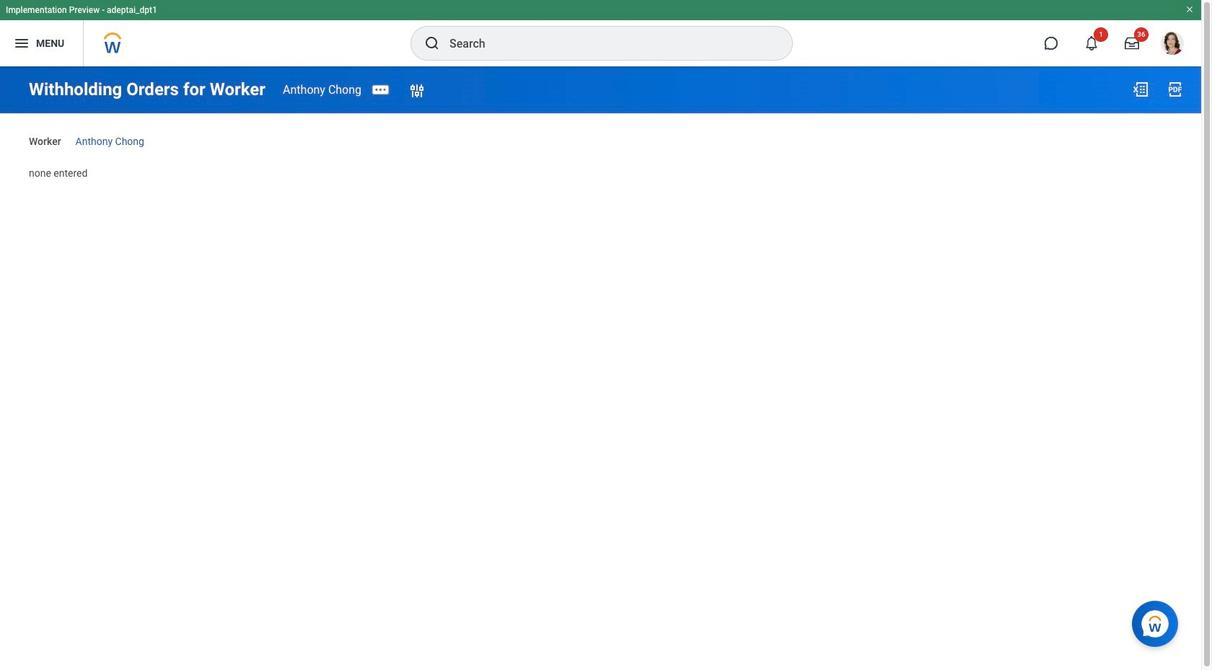 Task type: vqa. For each thing, say whether or not it's contained in the screenshot.
close environment banner icon
yes



Task type: locate. For each thing, give the bounding box(es) containing it.
view printable version (pdf) image
[[1167, 81, 1184, 98]]

main content
[[0, 66, 1202, 193]]

search image
[[424, 35, 441, 52]]

banner
[[0, 0, 1202, 66]]

change selection image
[[408, 83, 426, 100]]

justify image
[[13, 35, 30, 52]]



Task type: describe. For each thing, give the bounding box(es) containing it.
export to excel image
[[1132, 81, 1150, 98]]

notifications large image
[[1085, 36, 1099, 51]]

close environment banner image
[[1186, 5, 1194, 14]]

profile logan mcneil image
[[1161, 32, 1184, 58]]

inbox large image
[[1125, 36, 1140, 51]]

Search Workday  search field
[[450, 27, 763, 59]]



